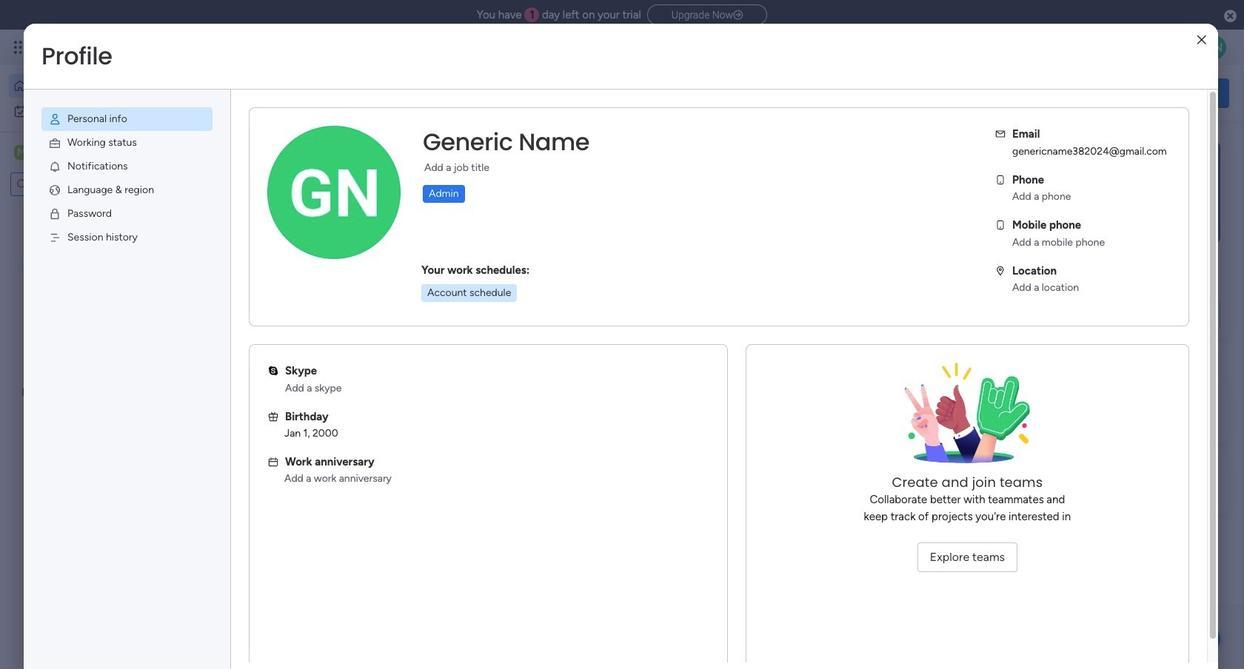 Task type: locate. For each thing, give the bounding box(es) containing it.
option
[[9, 74, 180, 98], [9, 99, 180, 123]]

add to favorites image
[[442, 300, 457, 315]]

1 horizontal spatial workspace image
[[253, 477, 289, 512]]

1 horizontal spatial component image
[[492, 323, 505, 337]]

option up personal info icon
[[9, 74, 180, 98]]

2 public board image from the left
[[492, 300, 508, 316]]

language & region image
[[48, 184, 61, 197]]

1 public board image from the left
[[247, 300, 264, 316]]

component image for 2nd 'public board' image from the right
[[247, 323, 261, 337]]

working status image
[[48, 136, 61, 150]]

1 horizontal spatial public board image
[[492, 300, 508, 316]]

1 vertical spatial option
[[9, 99, 180, 123]]

0 horizontal spatial public board image
[[247, 300, 264, 316]]

close image
[[1198, 34, 1206, 46]]

workspace image
[[14, 144, 29, 161], [253, 477, 289, 512]]

dapulse rightstroke image
[[733, 10, 743, 21]]

0 vertical spatial option
[[9, 74, 180, 98]]

Search in workspace field
[[31, 176, 106, 193]]

0 vertical spatial workspace image
[[14, 144, 29, 161]]

5 menu item from the top
[[41, 202, 213, 226]]

2 menu item from the top
[[41, 131, 213, 155]]

1 menu item from the top
[[41, 107, 213, 131]]

v2 bolt switch image
[[1135, 85, 1143, 101]]

session history image
[[48, 231, 61, 244]]

2 component image from the left
[[492, 323, 505, 337]]

0 horizontal spatial component image
[[247, 323, 261, 337]]

close recently visited image
[[229, 150, 247, 168]]

None field
[[419, 127, 593, 158]]

v2 user feedback image
[[1019, 85, 1030, 101]]

public board image
[[247, 300, 264, 316], [492, 300, 508, 316]]

0 horizontal spatial workspace image
[[14, 144, 29, 161]]

dapulse close image
[[1224, 9, 1237, 24]]

1 component image from the left
[[247, 323, 261, 337]]

component image
[[247, 323, 261, 337], [492, 323, 505, 337]]

2 option from the top
[[9, 99, 180, 123]]

option up workspace selection element
[[9, 99, 180, 123]]

menu item
[[41, 107, 213, 131], [41, 131, 213, 155], [41, 155, 213, 179], [41, 179, 213, 202], [41, 202, 213, 226], [41, 226, 213, 250]]



Task type: vqa. For each thing, say whether or not it's contained in the screenshot.
Help center element
no



Task type: describe. For each thing, give the bounding box(es) containing it.
open update feed (inbox) image
[[229, 382, 247, 400]]

1 vertical spatial workspace image
[[253, 477, 289, 512]]

no teams image
[[894, 363, 1042, 474]]

workspace selection element
[[14, 144, 124, 163]]

getting started element
[[1007, 383, 1230, 443]]

4 menu item from the top
[[41, 179, 213, 202]]

component image for first 'public board' image from the right
[[492, 323, 505, 337]]

password image
[[48, 207, 61, 221]]

close my workspaces image
[[229, 432, 247, 450]]

templates image image
[[1021, 141, 1216, 244]]

3 menu item from the top
[[41, 155, 213, 179]]

menu menu
[[24, 90, 230, 267]]

clear search image
[[107, 177, 122, 192]]

1 option from the top
[[9, 74, 180, 98]]

6 menu item from the top
[[41, 226, 213, 250]]

select product image
[[13, 40, 28, 55]]

quick search results list box
[[229, 168, 972, 364]]

personal info image
[[48, 113, 61, 126]]

notifications image
[[48, 160, 61, 173]]

generic name image
[[1203, 36, 1227, 59]]



